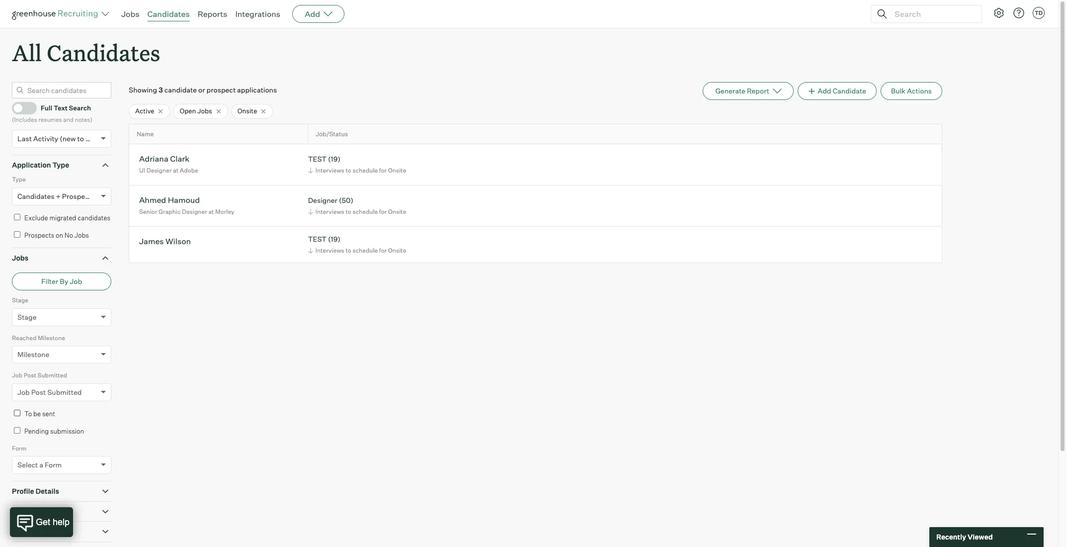 Task type: describe. For each thing, give the bounding box(es) containing it.
prospect
[[207, 86, 236, 94]]

3
[[159, 86, 163, 94]]

reached milestone
[[12, 334, 65, 342]]

schedule for hamoud
[[353, 208, 378, 215]]

reached milestone element
[[12, 333, 111, 371]]

last
[[17, 134, 32, 143]]

(includes
[[12, 116, 37, 123]]

To be sent checkbox
[[14, 410, 20, 416]]

Search candidates field
[[12, 82, 111, 99]]

senior
[[139, 208, 157, 215]]

clark
[[170, 154, 190, 164]]

1 vertical spatial prospects
[[24, 231, 54, 239]]

a
[[39, 461, 43, 469]]

details
[[35, 487, 59, 495]]

all
[[12, 38, 42, 67]]

candidate
[[164, 86, 197, 94]]

(19) for 1st the interviews to schedule for onsite link from the bottom
[[328, 235, 341, 243]]

ahmed hamoud link
[[139, 195, 200, 207]]

notes)
[[75, 116, 92, 123]]

0 horizontal spatial form
[[12, 444, 27, 452]]

jobs right open at the top left of page
[[197, 107, 212, 115]]

activity
[[33, 134, 58, 143]]

reached
[[12, 334, 36, 342]]

morley
[[215, 208, 235, 215]]

search
[[69, 104, 91, 112]]

add button
[[293, 5, 345, 23]]

generate
[[716, 87, 746, 95]]

recently
[[937, 533, 967, 541]]

generate report button
[[703, 82, 794, 100]]

designer (50) interviews to schedule for onsite
[[308, 196, 407, 215]]

source
[[12, 507, 36, 516]]

candidates for candidates
[[147, 9, 190, 19]]

3 interviews to schedule for onsite link from the top
[[307, 246, 409, 255]]

interviews to schedule for onsite link for hamoud
[[307, 207, 409, 216]]

interviews for adriana clark
[[316, 167, 345, 174]]

exclude migrated candidates
[[24, 214, 110, 222]]

candidates for candidates + prospects
[[17, 192, 54, 200]]

integrations link
[[235, 9, 281, 19]]

responsibility
[[12, 527, 60, 536]]

Exclude migrated candidates checkbox
[[14, 214, 20, 220]]

job/status
[[316, 130, 348, 138]]

prospects on no jobs
[[24, 231, 89, 239]]

td button
[[1031, 5, 1047, 21]]

migrated
[[49, 214, 76, 222]]

james wilson link
[[139, 236, 191, 248]]

last activity (new to old) option
[[17, 134, 98, 143]]

configure image
[[994, 7, 1006, 19]]

form element
[[12, 443, 111, 481]]

or
[[198, 86, 205, 94]]

test for clark the interviews to schedule for onsite link
[[308, 155, 327, 163]]

type element
[[12, 175, 111, 212]]

adriana
[[139, 154, 168, 164]]

0 vertical spatial stage
[[12, 297, 28, 304]]

old)
[[86, 134, 98, 143]]

all candidates
[[12, 38, 160, 67]]

candidate
[[833, 87, 867, 95]]

(19) for clark the interviews to schedule for onsite link
[[328, 155, 341, 163]]

and
[[63, 116, 74, 123]]

select
[[17, 461, 38, 469]]

1 vertical spatial milestone
[[17, 350, 49, 359]]

filter
[[41, 277, 58, 286]]

adriana clark link
[[139, 154, 190, 165]]

job inside button
[[70, 277, 82, 286]]

filter by job button
[[12, 273, 111, 291]]

candidates
[[78, 214, 110, 222]]

onsite for the interviews to schedule for onsite link associated with hamoud
[[388, 208, 407, 215]]

to be sent
[[24, 410, 55, 418]]

pending
[[24, 427, 49, 435]]

active
[[135, 107, 154, 115]]

generate report
[[716, 87, 770, 95]]

bulk
[[892, 87, 906, 95]]

application type
[[12, 160, 69, 169]]

prospects inside type element
[[62, 192, 95, 200]]

full
[[41, 104, 52, 112]]

to up (50)
[[346, 167, 352, 174]]

jobs link
[[121, 9, 140, 19]]

select a form
[[17, 461, 62, 469]]

on
[[56, 231, 63, 239]]

(50)
[[339, 196, 354, 205]]

1 test (19) interviews to schedule for onsite from the top
[[308, 155, 407, 174]]

candidates link
[[147, 9, 190, 19]]

reports
[[198, 9, 227, 19]]

integrations
[[235, 9, 281, 19]]

applications
[[237, 86, 277, 94]]

+
[[56, 192, 61, 200]]

1 vertical spatial job post submitted
[[17, 388, 82, 396]]

name
[[137, 130, 154, 138]]

submission
[[50, 427, 84, 435]]

2 test (19) interviews to schedule for onsite from the top
[[308, 235, 407, 254]]

open jobs
[[180, 107, 212, 115]]

showing
[[129, 86, 157, 94]]

0 vertical spatial submitted
[[38, 372, 67, 379]]

at inside adriana clark ui designer at adobe
[[173, 167, 179, 174]]

no
[[65, 231, 73, 239]]

actions
[[908, 87, 933, 95]]

0 vertical spatial job post submitted
[[12, 372, 67, 379]]

3 schedule from the top
[[353, 247, 378, 254]]

at inside ahmed hamoud senior graphic designer at morley
[[209, 208, 214, 215]]

Pending submission checkbox
[[14, 427, 20, 434]]

(new
[[60, 134, 76, 143]]

showing 3 candidate or prospect applications
[[129, 86, 277, 94]]

james
[[139, 236, 164, 246]]

recently viewed
[[937, 533, 993, 541]]

ahmed
[[139, 195, 166, 205]]

reports link
[[198, 9, 227, 19]]

adobe
[[180, 167, 198, 174]]

for for hamoud
[[379, 208, 387, 215]]

adriana clark ui designer at adobe
[[139, 154, 198, 174]]



Task type: vqa. For each thing, say whether or not it's contained in the screenshot.
PROMOTE YOUR JOBS ON OUR JOB BOARD PARTNERS
no



Task type: locate. For each thing, give the bounding box(es) containing it.
1 vertical spatial type
[[12, 176, 26, 183]]

ui
[[139, 167, 145, 174]]

viewed
[[968, 533, 993, 541]]

1 schedule from the top
[[353, 167, 378, 174]]

interviews to schedule for onsite link
[[307, 166, 409, 175], [307, 207, 409, 216], [307, 246, 409, 255]]

2 vertical spatial designer
[[182, 208, 207, 215]]

1 vertical spatial add
[[818, 87, 832, 95]]

2 for from the top
[[379, 208, 387, 215]]

profile details
[[12, 487, 59, 495]]

test
[[308, 155, 327, 163], [308, 235, 327, 243]]

schedule down designer (50) interviews to schedule for onsite
[[353, 247, 378, 254]]

1 horizontal spatial prospects
[[62, 192, 95, 200]]

interviews
[[316, 167, 345, 174], [316, 208, 345, 215], [316, 247, 345, 254]]

1 horizontal spatial designer
[[182, 208, 207, 215]]

1 horizontal spatial form
[[45, 461, 62, 469]]

0 horizontal spatial at
[[173, 167, 179, 174]]

interviews to schedule for onsite link for clark
[[307, 166, 409, 175]]

candidates + prospects option
[[17, 192, 95, 200]]

ahmed hamoud senior graphic designer at morley
[[139, 195, 235, 215]]

0 vertical spatial designer
[[147, 167, 172, 174]]

1 vertical spatial test (19) interviews to schedule for onsite
[[308, 235, 407, 254]]

form down pending submission checkbox
[[12, 444, 27, 452]]

checkmark image
[[16, 104, 24, 111]]

designer inside adriana clark ui designer at adobe
[[147, 167, 172, 174]]

jobs left candidates link
[[121, 9, 140, 19]]

for inside designer (50) interviews to schedule for onsite
[[379, 208, 387, 215]]

wilson
[[166, 236, 191, 246]]

designer inside designer (50) interviews to schedule for onsite
[[308, 196, 338, 205]]

0 horizontal spatial type
[[12, 176, 26, 183]]

1 interviews from the top
[[316, 167, 345, 174]]

prospects
[[62, 192, 95, 200], [24, 231, 54, 239]]

test (19) interviews to schedule for onsite down designer (50) interviews to schedule for onsite
[[308, 235, 407, 254]]

1 horizontal spatial add
[[818, 87, 832, 95]]

0 vertical spatial at
[[173, 167, 179, 174]]

to down designer (50) interviews to schedule for onsite
[[346, 247, 352, 254]]

milestone
[[38, 334, 65, 342], [17, 350, 49, 359]]

0 vertical spatial candidates
[[147, 9, 190, 19]]

0 vertical spatial milestone
[[38, 334, 65, 342]]

1 vertical spatial submitted
[[47, 388, 82, 396]]

submitted
[[38, 372, 67, 379], [47, 388, 82, 396]]

Prospects on No Jobs checkbox
[[14, 231, 20, 238]]

onsite for 1st the interviews to schedule for onsite link from the bottom
[[388, 247, 407, 254]]

to
[[24, 410, 32, 418]]

0 vertical spatial form
[[12, 444, 27, 452]]

candidates + prospects
[[17, 192, 95, 200]]

milestone down stage element
[[38, 334, 65, 342]]

2 vertical spatial interviews
[[316, 247, 345, 254]]

0 vertical spatial for
[[379, 167, 387, 174]]

1 vertical spatial interviews
[[316, 208, 345, 215]]

1 test from the top
[[308, 155, 327, 163]]

2 interviews to schedule for onsite link from the top
[[307, 207, 409, 216]]

filter by job
[[41, 277, 82, 286]]

profile
[[12, 487, 34, 495]]

0 vertical spatial interviews
[[316, 167, 345, 174]]

onsite inside designer (50) interviews to schedule for onsite
[[388, 208, 407, 215]]

for
[[379, 167, 387, 174], [379, 208, 387, 215], [379, 247, 387, 254]]

form right a
[[45, 461, 62, 469]]

submitted down reached milestone element
[[38, 372, 67, 379]]

1 (19) from the top
[[328, 155, 341, 163]]

add candidate
[[818, 87, 867, 95]]

to left old)
[[77, 134, 84, 143]]

schedule for clark
[[353, 167, 378, 174]]

interviews to schedule for onsite link down designer (50) interviews to schedule for onsite
[[307, 246, 409, 255]]

application
[[12, 160, 51, 169]]

open
[[180, 107, 196, 115]]

add candidate link
[[798, 82, 877, 100]]

2 vertical spatial job
[[17, 388, 30, 396]]

pending submission
[[24, 427, 84, 435]]

2 test from the top
[[308, 235, 327, 243]]

stage
[[12, 297, 28, 304], [17, 313, 37, 321]]

0 vertical spatial test (19) interviews to schedule for onsite
[[308, 155, 407, 174]]

schedule down (50)
[[353, 208, 378, 215]]

jobs
[[121, 9, 140, 19], [197, 107, 212, 115], [75, 231, 89, 239], [12, 253, 28, 262]]

hamoud
[[168, 195, 200, 205]]

0 vertical spatial job
[[70, 277, 82, 286]]

0 vertical spatial add
[[305, 9, 320, 19]]

designer left (50)
[[308, 196, 338, 205]]

1 vertical spatial job
[[12, 372, 22, 379]]

2 (19) from the top
[[328, 235, 341, 243]]

0 horizontal spatial designer
[[147, 167, 172, 174]]

greenhouse recruiting image
[[12, 8, 101, 20]]

Search text field
[[893, 7, 973, 21]]

by
[[60, 277, 68, 286]]

prospects right +
[[62, 192, 95, 200]]

test for 1st the interviews to schedule for onsite link from the bottom
[[308, 235, 327, 243]]

1 horizontal spatial at
[[209, 208, 214, 215]]

post down reached
[[24, 372, 36, 379]]

2 horizontal spatial designer
[[308, 196, 338, 205]]

designer down "adriana clark" link
[[147, 167, 172, 174]]

1 vertical spatial for
[[379, 208, 387, 215]]

schedule inside designer (50) interviews to schedule for onsite
[[353, 208, 378, 215]]

james wilson
[[139, 236, 191, 246]]

to down (50)
[[346, 208, 352, 215]]

designer down hamoud
[[182, 208, 207, 215]]

2 vertical spatial for
[[379, 247, 387, 254]]

0 horizontal spatial prospects
[[24, 231, 54, 239]]

type down last activity (new to old) option
[[52, 160, 69, 169]]

to
[[77, 134, 84, 143], [346, 167, 352, 174], [346, 208, 352, 215], [346, 247, 352, 254]]

resumes
[[38, 116, 62, 123]]

submitted up sent
[[47, 388, 82, 396]]

for for clark
[[379, 167, 387, 174]]

schedule up (50)
[[353, 167, 378, 174]]

post
[[24, 372, 36, 379], [31, 388, 46, 396]]

bulk actions
[[892, 87, 933, 95]]

2 schedule from the top
[[353, 208, 378, 215]]

be
[[33, 410, 41, 418]]

0 vertical spatial (19)
[[328, 155, 341, 163]]

onsite for clark the interviews to schedule for onsite link
[[388, 167, 407, 174]]

0 vertical spatial interviews to schedule for onsite link
[[307, 166, 409, 175]]

td
[[1035, 9, 1043, 16]]

job post submitted down reached milestone element
[[12, 372, 67, 379]]

add
[[305, 9, 320, 19], [818, 87, 832, 95]]

0 vertical spatial type
[[52, 160, 69, 169]]

2 vertical spatial schedule
[[353, 247, 378, 254]]

1 horizontal spatial type
[[52, 160, 69, 169]]

job post submitted
[[12, 372, 67, 379], [17, 388, 82, 396]]

candidate reports are now available! apply filters and select "view in app" element
[[703, 82, 794, 100]]

add inside popup button
[[305, 9, 320, 19]]

1 vertical spatial form
[[45, 461, 62, 469]]

milestone down reached milestone
[[17, 350, 49, 359]]

add for add candidate
[[818, 87, 832, 95]]

interviews for ahmed hamoud
[[316, 208, 345, 215]]

sent
[[42, 410, 55, 418]]

designer inside ahmed hamoud senior graphic designer at morley
[[182, 208, 207, 215]]

2 vertical spatial candidates
[[17, 192, 54, 200]]

0 vertical spatial schedule
[[353, 167, 378, 174]]

stage element
[[12, 296, 111, 333]]

1 vertical spatial interviews to schedule for onsite link
[[307, 207, 409, 216]]

2 vertical spatial interviews to schedule for onsite link
[[307, 246, 409, 255]]

1 vertical spatial post
[[31, 388, 46, 396]]

to inside designer (50) interviews to schedule for onsite
[[346, 208, 352, 215]]

1 vertical spatial test
[[308, 235, 327, 243]]

1 vertical spatial at
[[209, 208, 214, 215]]

candidates inside type element
[[17, 192, 54, 200]]

exclude
[[24, 214, 48, 222]]

job post submitted element
[[12, 371, 111, 408]]

candidates right jobs link in the left top of the page
[[147, 9, 190, 19]]

interviews to schedule for onsite link down (50)
[[307, 207, 409, 216]]

text
[[54, 104, 68, 112]]

test (19) interviews to schedule for onsite up (50)
[[308, 155, 407, 174]]

interviews to schedule for onsite link up (50)
[[307, 166, 409, 175]]

1 vertical spatial designer
[[308, 196, 338, 205]]

form
[[12, 444, 27, 452], [45, 461, 62, 469]]

jobs down prospects on no jobs option
[[12, 253, 28, 262]]

(19) down designer (50) interviews to schedule for onsite
[[328, 235, 341, 243]]

at left morley on the top left of the page
[[209, 208, 214, 215]]

jobs right no on the top left of page
[[75, 231, 89, 239]]

(19)
[[328, 155, 341, 163], [328, 235, 341, 243]]

job post submitted up sent
[[17, 388, 82, 396]]

post up the to be sent
[[31, 388, 46, 396]]

candidates
[[147, 9, 190, 19], [47, 38, 160, 67], [17, 192, 54, 200]]

0 horizontal spatial add
[[305, 9, 320, 19]]

last activity (new to old)
[[17, 134, 98, 143]]

interviews inside designer (50) interviews to schedule for onsite
[[316, 208, 345, 215]]

type inside type element
[[12, 176, 26, 183]]

1 vertical spatial candidates
[[47, 38, 160, 67]]

add for add
[[305, 9, 320, 19]]

3 for from the top
[[379, 247, 387, 254]]

candidates up exclude
[[17, 192, 54, 200]]

type
[[52, 160, 69, 169], [12, 176, 26, 183]]

onsite
[[238, 107, 257, 115], [388, 167, 407, 174], [388, 208, 407, 215], [388, 247, 407, 254]]

2 interviews from the top
[[316, 208, 345, 215]]

1 vertical spatial schedule
[[353, 208, 378, 215]]

test (19) interviews to schedule for onsite
[[308, 155, 407, 174], [308, 235, 407, 254]]

0 vertical spatial test
[[308, 155, 327, 163]]

1 vertical spatial stage
[[17, 313, 37, 321]]

1 interviews to schedule for onsite link from the top
[[307, 166, 409, 175]]

3 interviews from the top
[[316, 247, 345, 254]]

1 vertical spatial (19)
[[328, 235, 341, 243]]

0 vertical spatial post
[[24, 372, 36, 379]]

(19) down job/status
[[328, 155, 341, 163]]

full text search (includes resumes and notes)
[[12, 104, 92, 123]]

0 vertical spatial prospects
[[62, 192, 95, 200]]

designer
[[147, 167, 172, 174], [308, 196, 338, 205], [182, 208, 207, 215]]

bulk actions link
[[881, 82, 943, 100]]

td button
[[1033, 7, 1045, 19]]

1 for from the top
[[379, 167, 387, 174]]

graphic
[[159, 208, 181, 215]]

report
[[747, 87, 770, 95]]

type down 'application'
[[12, 176, 26, 183]]

at down clark
[[173, 167, 179, 174]]

prospects down exclude
[[24, 231, 54, 239]]

candidates down jobs link in the left top of the page
[[47, 38, 160, 67]]

job
[[70, 277, 82, 286], [12, 372, 22, 379], [17, 388, 30, 396]]



